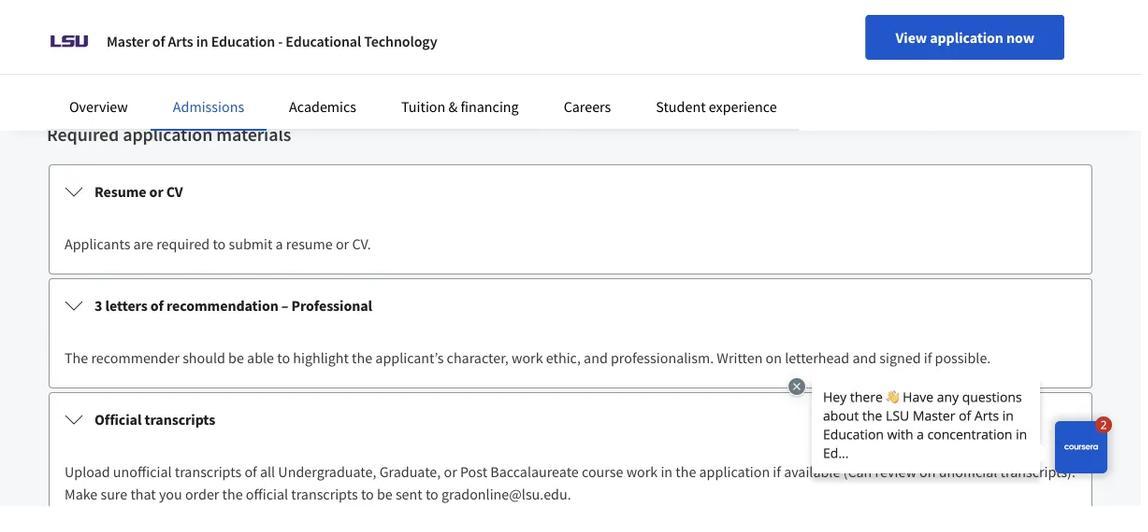 Task type: describe. For each thing, give the bounding box(es) containing it.
can
[[174, 65, 197, 83]]

letterhead
[[785, 349, 850, 368]]

louisiana state university logo image
[[47, 19, 92, 64]]

resume
[[286, 235, 333, 254]]

official transcripts
[[94, 411, 215, 429]]

2 horizontal spatial for
[[904, 42, 922, 61]]

final
[[487, 42, 514, 61]]

that
[[130, 486, 156, 504]]

to right able
[[277, 349, 290, 368]]

applicants are required to submit a resume or cv.
[[65, 235, 371, 254]]

available
[[784, 463, 840, 482]]

view application now button
[[866, 15, 1065, 60]]

to right sent at left
[[426, 486, 439, 504]]

reviewed
[[218, 65, 275, 83]]

able
[[247, 349, 274, 368]]

official transcripts button
[[50, 394, 1092, 446]]

education
[[211, 32, 275, 51]]

highlight
[[293, 349, 349, 368]]

undergraduate,
[[278, 463, 377, 482]]

(can
[[843, 463, 872, 482]]

graduate,
[[379, 463, 441, 482]]

official
[[246, 486, 288, 504]]

on inside upload unofficial transcripts of all undergraduate, graduate, or post baccalaureate course work in the application if available (can review on unofficial transcripts). make sure that you order the official transcripts to be sent to gradonline@lsu.edu.
[[920, 463, 936, 482]]

cv.
[[352, 235, 371, 254]]

cumulative gpa of at least 3.00 on all undergraduate work (or in the final 60 credit hours) and for any graduate work already completed for regular admission.  gpa between 2.75-3.0 can be reviewed for a probationary admission.
[[65, 42, 1068, 83]]

1 horizontal spatial be
[[228, 349, 244, 368]]

1 horizontal spatial admission.
[[972, 42, 1040, 61]]

admissions
[[173, 97, 244, 116]]

of inside 'cumulative gpa of at least 3.00 on all undergraduate work (or in the final 60 credit hours) and for any graduate work already completed for regular admission.  gpa between 2.75-3.0 can be reviewed for a probationary admission.'
[[167, 42, 179, 61]]

professionalism.
[[611, 349, 714, 368]]

tuition
[[401, 97, 446, 116]]

1 vertical spatial transcripts
[[175, 463, 242, 482]]

academics link
[[289, 97, 356, 116]]

2 unofficial from the left
[[939, 463, 998, 482]]

at
[[182, 42, 195, 61]]

experience
[[709, 97, 777, 116]]

all inside 'cumulative gpa of at least 3.00 on all undergraduate work (or in the final 60 credit hours) and for any graduate work already completed for regular admission.  gpa between 2.75-3.0 can be reviewed for a probationary admission.'
[[279, 42, 294, 61]]

0 horizontal spatial in
[[196, 32, 208, 51]]

(or
[[427, 42, 445, 61]]

2 gpa from the left
[[1043, 42, 1068, 61]]

of inside upload unofficial transcripts of all undergraduate, graduate, or post baccalaureate course work in the application if available (can review on unofficial transcripts). make sure that you order the official transcripts to be sent to gradonline@lsu.edu.
[[245, 463, 257, 482]]

credit
[[535, 42, 572, 61]]

transcripts).
[[1001, 463, 1076, 482]]

letters
[[105, 297, 148, 315]]

and for professionalism.
[[853, 349, 877, 368]]

transcripts inside dropdown button
[[145, 411, 215, 429]]

technology
[[364, 32, 437, 51]]

student
[[656, 97, 706, 116]]

character,
[[447, 349, 509, 368]]

-
[[278, 32, 283, 51]]

application for view
[[930, 28, 1004, 47]]

2.75-
[[122, 65, 153, 83]]

review
[[875, 463, 917, 482]]

financing
[[461, 97, 519, 116]]

60
[[517, 42, 532, 61]]

graduate
[[691, 42, 747, 61]]

order
[[185, 486, 219, 504]]

upload unofficial transcripts of all undergraduate, graduate, or post baccalaureate course work in the application if available (can review on unofficial transcripts). make sure that you order the official transcripts to be sent to gradonline@lsu.edu.
[[65, 463, 1076, 504]]

the
[[65, 349, 88, 368]]

3
[[94, 297, 102, 315]]

1 vertical spatial on
[[766, 349, 782, 368]]

required application materials
[[47, 123, 291, 146]]

already
[[785, 42, 831, 61]]

1 gpa from the left
[[139, 42, 164, 61]]

application for required
[[123, 123, 213, 146]]

recommendation
[[166, 297, 279, 315]]

on inside 'cumulative gpa of at least 3.00 on all undergraduate work (or in the final 60 credit hours) and for any graduate work already completed for regular admission.  gpa between 2.75-3.0 can be reviewed for a probationary admission.'
[[259, 42, 276, 61]]

arts
[[168, 32, 193, 51]]

application inside upload unofficial transcripts of all undergraduate, graduate, or post baccalaureate course work in the application if available (can review on unofficial transcripts). make sure that you order the official transcripts to be sent to gradonline@lsu.edu.
[[699, 463, 770, 482]]

3 letters of recommendation – professional button
[[50, 280, 1092, 332]]

tuition & financing
[[401, 97, 519, 116]]

overview link
[[69, 97, 128, 116]]

you
[[159, 486, 182, 504]]

tuition & financing link
[[401, 97, 519, 116]]

materials
[[216, 123, 291, 146]]

of inside dropdown button
[[150, 297, 164, 315]]

of left arts
[[152, 32, 165, 51]]

the right order
[[222, 486, 243, 504]]

submit
[[229, 235, 273, 254]]

are
[[133, 235, 153, 254]]

upload
[[65, 463, 110, 482]]

resume or cv button
[[50, 166, 1092, 218]]

regular
[[925, 42, 969, 61]]

resume
[[94, 182, 146, 201]]

0 horizontal spatial a
[[276, 235, 283, 254]]

official
[[94, 411, 142, 429]]

educational
[[286, 32, 361, 51]]

master
[[107, 32, 149, 51]]



Task type: vqa. For each thing, say whether or not it's contained in the screenshot.
'IBM AI FOUNDATIONS FOR BUSINESS' link
no



Task type: locate. For each thing, give the bounding box(es) containing it.
be inside 'cumulative gpa of at least 3.00 on all undergraduate work (or in the final 60 credit hours) and for any graduate work already completed for regular admission.  gpa between 2.75-3.0 can be reviewed for a probationary admission.'
[[200, 65, 215, 83]]

transcripts
[[145, 411, 215, 429], [175, 463, 242, 482], [291, 486, 358, 504]]

0 vertical spatial transcripts
[[145, 411, 215, 429]]

cumulative
[[65, 42, 136, 61]]

of
[[152, 32, 165, 51], [167, 42, 179, 61], [150, 297, 164, 315], [245, 463, 257, 482]]

academics
[[289, 97, 356, 116]]

a right submit
[[276, 235, 283, 254]]

3.00
[[230, 42, 256, 61]]

1 horizontal spatial application
[[699, 463, 770, 482]]

applicants
[[65, 235, 130, 254]]

all inside upload unofficial transcripts of all undergraduate, graduate, or post baccalaureate course work in the application if available (can review on unofficial transcripts). make sure that you order the official transcripts to be sent to gradonline@lsu.edu.
[[260, 463, 275, 482]]

to left submit
[[213, 235, 226, 254]]

resume or cv
[[94, 182, 183, 201]]

0 horizontal spatial or
[[149, 182, 163, 201]]

1 horizontal spatial in
[[448, 42, 460, 61]]

of up official
[[245, 463, 257, 482]]

gpa right now
[[1043, 42, 1068, 61]]

0 vertical spatial a
[[299, 65, 306, 83]]

a up academics
[[299, 65, 306, 83]]

1 vertical spatial admission.
[[394, 65, 463, 83]]

course
[[582, 463, 623, 482]]

work
[[393, 42, 424, 61], [750, 42, 782, 61], [512, 349, 543, 368], [626, 463, 658, 482]]

on right review
[[920, 463, 936, 482]]

on left -
[[259, 42, 276, 61]]

unofficial left transcripts).
[[939, 463, 998, 482]]

in right course at the bottom right of page
[[661, 463, 673, 482]]

0 horizontal spatial be
[[200, 65, 215, 83]]

and
[[618, 42, 642, 61], [584, 349, 608, 368], [853, 349, 877, 368]]

2 horizontal spatial be
[[377, 486, 393, 504]]

2 horizontal spatial and
[[853, 349, 877, 368]]

0 horizontal spatial gpa
[[139, 42, 164, 61]]

application down admissions link
[[123, 123, 213, 146]]

1 horizontal spatial for
[[645, 42, 662, 61]]

work right course at the bottom right of page
[[626, 463, 658, 482]]

2 vertical spatial transcripts
[[291, 486, 358, 504]]

all right 3.00
[[279, 42, 294, 61]]

2 vertical spatial be
[[377, 486, 393, 504]]

work left (or
[[393, 42, 424, 61]]

1 vertical spatial if
[[773, 463, 781, 482]]

between
[[65, 65, 119, 83]]

in inside upload unofficial transcripts of all undergraduate, graduate, or post baccalaureate course work in the application if available (can review on unofficial transcripts). make sure that you order the official transcripts to be sent to gradonline@lsu.edu.
[[661, 463, 673, 482]]

careers
[[564, 97, 611, 116]]

gradonline@lsu.edu.
[[442, 486, 571, 504]]

0 vertical spatial on
[[259, 42, 276, 61]]

professional
[[291, 297, 372, 315]]

recommender
[[91, 349, 180, 368]]

transcripts down undergraduate,
[[291, 486, 358, 504]]

if inside upload unofficial transcripts of all undergraduate, graduate, or post baccalaureate course work in the application if available (can review on unofficial transcripts). make sure that you order the official transcripts to be sent to gradonline@lsu.edu.
[[773, 463, 781, 482]]

1 unofficial from the left
[[113, 463, 172, 482]]

be left able
[[228, 349, 244, 368]]

or inside dropdown button
[[149, 182, 163, 201]]

required
[[156, 235, 210, 254]]

be
[[200, 65, 215, 83], [228, 349, 244, 368], [377, 486, 393, 504]]

0 vertical spatial application
[[930, 28, 1004, 47]]

0 horizontal spatial unofficial
[[113, 463, 172, 482]]

for left regular
[[904, 42, 922, 61]]

or
[[149, 182, 163, 201], [336, 235, 349, 254], [444, 463, 457, 482]]

work inside upload unofficial transcripts of all undergraduate, graduate, or post baccalaureate course work in the application if available (can review on unofficial transcripts). make sure that you order the official transcripts to be sent to gradonline@lsu.edu.
[[626, 463, 658, 482]]

be right can
[[200, 65, 215, 83]]

2 vertical spatial application
[[699, 463, 770, 482]]

1 vertical spatial or
[[336, 235, 349, 254]]

post
[[460, 463, 487, 482]]

overview
[[69, 97, 128, 116]]

sure
[[101, 486, 127, 504]]

and for final
[[618, 42, 642, 61]]

0 vertical spatial be
[[200, 65, 215, 83]]

&
[[449, 97, 458, 116]]

1 horizontal spatial all
[[279, 42, 294, 61]]

2 horizontal spatial on
[[920, 463, 936, 482]]

undergraduate
[[297, 42, 390, 61]]

3 letters of recommendation – professional
[[94, 297, 372, 315]]

transcripts up order
[[175, 463, 242, 482]]

sent
[[396, 486, 423, 504]]

a inside 'cumulative gpa of at least 3.00 on all undergraduate work (or in the final 60 credit hours) and for any graduate work already completed for regular admission.  gpa between 2.75-3.0 can be reviewed for a probationary admission.'
[[299, 65, 306, 83]]

0 horizontal spatial all
[[260, 463, 275, 482]]

in inside 'cumulative gpa of at least 3.00 on all undergraduate work (or in the final 60 credit hours) and for any graduate work already completed for regular admission.  gpa between 2.75-3.0 can be reviewed for a probationary admission.'
[[448, 42, 460, 61]]

2 horizontal spatial in
[[661, 463, 673, 482]]

the right course at the bottom right of page
[[676, 463, 696, 482]]

and right ethic,
[[584, 349, 608, 368]]

careers link
[[564, 97, 611, 116]]

probationary
[[309, 65, 391, 83]]

unofficial
[[113, 463, 172, 482], [939, 463, 998, 482]]

0 horizontal spatial admission.
[[394, 65, 463, 83]]

2 vertical spatial on
[[920, 463, 936, 482]]

2 horizontal spatial application
[[930, 28, 1004, 47]]

gpa up 3.0
[[139, 42, 164, 61]]

the left final
[[463, 42, 484, 61]]

if left available
[[773, 463, 781, 482]]

on
[[259, 42, 276, 61], [766, 349, 782, 368], [920, 463, 936, 482]]

transcripts right official
[[145, 411, 215, 429]]

application left now
[[930, 28, 1004, 47]]

for left any
[[645, 42, 662, 61]]

application inside button
[[930, 28, 1004, 47]]

view
[[896, 28, 927, 47]]

1 vertical spatial be
[[228, 349, 244, 368]]

of right letters on the bottom left
[[150, 297, 164, 315]]

or for transcripts
[[444, 463, 457, 482]]

0 horizontal spatial on
[[259, 42, 276, 61]]

student experience link
[[656, 97, 777, 116]]

view application now
[[896, 28, 1035, 47]]

work left already at the top right of the page
[[750, 42, 782, 61]]

1 horizontal spatial a
[[299, 65, 306, 83]]

the inside 'cumulative gpa of at least 3.00 on all undergraduate work (or in the final 60 credit hours) and for any graduate work already completed for regular admission.  gpa between 2.75-3.0 can be reviewed for a probationary admission.'
[[463, 42, 484, 61]]

ethic,
[[546, 349, 581, 368]]

for
[[645, 42, 662, 61], [904, 42, 922, 61], [278, 65, 296, 83]]

the right highlight
[[352, 349, 372, 368]]

admission.
[[972, 42, 1040, 61], [394, 65, 463, 83]]

a
[[299, 65, 306, 83], [276, 235, 283, 254]]

1 vertical spatial application
[[123, 123, 213, 146]]

on right written
[[766, 349, 782, 368]]

least
[[198, 42, 227, 61]]

the
[[463, 42, 484, 61], [352, 349, 372, 368], [676, 463, 696, 482], [222, 486, 243, 504]]

of left at
[[167, 42, 179, 61]]

for down -
[[278, 65, 296, 83]]

and right hours)
[[618, 42, 642, 61]]

be inside upload unofficial transcripts of all undergraduate, graduate, or post baccalaureate course work in the application if available (can review on unofficial transcripts). make sure that you order the official transcripts to be sent to gradonline@lsu.edu.
[[377, 486, 393, 504]]

the recommender should be able to highlight the applicant's character, work ethic, and professionalism. written on letterhead and signed if possible.
[[65, 349, 991, 368]]

1 horizontal spatial or
[[336, 235, 349, 254]]

1 horizontal spatial gpa
[[1043, 42, 1068, 61]]

all up official
[[260, 463, 275, 482]]

if right signed
[[924, 349, 932, 368]]

1 horizontal spatial on
[[766, 349, 782, 368]]

cv
[[166, 182, 183, 201]]

admission. down (or
[[394, 65, 463, 83]]

required
[[47, 123, 119, 146]]

possible.
[[935, 349, 991, 368]]

0 horizontal spatial application
[[123, 123, 213, 146]]

1 vertical spatial all
[[260, 463, 275, 482]]

and left signed
[[853, 349, 877, 368]]

1 vertical spatial a
[[276, 235, 283, 254]]

completed
[[834, 42, 901, 61]]

application
[[930, 28, 1004, 47], [123, 123, 213, 146], [699, 463, 770, 482]]

in right (or
[[448, 42, 460, 61]]

hours)
[[575, 42, 615, 61]]

now
[[1007, 28, 1035, 47]]

0 vertical spatial if
[[924, 349, 932, 368]]

all
[[279, 42, 294, 61], [260, 463, 275, 482]]

2 horizontal spatial or
[[444, 463, 457, 482]]

0 vertical spatial admission.
[[972, 42, 1040, 61]]

1 horizontal spatial if
[[924, 349, 932, 368]]

0 horizontal spatial and
[[584, 349, 608, 368]]

or left cv.
[[336, 235, 349, 254]]

to left sent at left
[[361, 486, 374, 504]]

should
[[183, 349, 225, 368]]

be left sent at left
[[377, 486, 393, 504]]

0 horizontal spatial if
[[773, 463, 781, 482]]

gpa
[[139, 42, 164, 61], [1043, 42, 1068, 61]]

applicant's
[[375, 349, 444, 368]]

admission. right regular
[[972, 42, 1040, 61]]

0 vertical spatial or
[[149, 182, 163, 201]]

written
[[717, 349, 763, 368]]

to
[[213, 235, 226, 254], [277, 349, 290, 368], [361, 486, 374, 504], [426, 486, 439, 504]]

or for or
[[336, 235, 349, 254]]

student experience
[[656, 97, 777, 116]]

0 horizontal spatial for
[[278, 65, 296, 83]]

signed
[[880, 349, 921, 368]]

unofficial up that
[[113, 463, 172, 482]]

work left ethic,
[[512, 349, 543, 368]]

1 horizontal spatial unofficial
[[939, 463, 998, 482]]

in
[[196, 32, 208, 51], [448, 42, 460, 61], [661, 463, 673, 482]]

or left 'post'
[[444, 463, 457, 482]]

2 vertical spatial or
[[444, 463, 457, 482]]

in right at
[[196, 32, 208, 51]]

0 vertical spatial all
[[279, 42, 294, 61]]

1 horizontal spatial and
[[618, 42, 642, 61]]

application left available
[[699, 463, 770, 482]]

3.0
[[153, 65, 171, 83]]

or left cv
[[149, 182, 163, 201]]

admissions link
[[173, 97, 244, 116]]

or inside upload unofficial transcripts of all undergraduate, graduate, or post baccalaureate course work in the application if available (can review on unofficial transcripts). make sure that you order the official transcripts to be sent to gradonline@lsu.edu.
[[444, 463, 457, 482]]

master of arts in education - educational technology
[[107, 32, 437, 51]]

and inside 'cumulative gpa of at least 3.00 on all undergraduate work (or in the final 60 credit hours) and for any graduate work already completed for regular admission.  gpa between 2.75-3.0 can be reviewed for a probationary admission.'
[[618, 42, 642, 61]]

baccalaureate
[[490, 463, 579, 482]]



